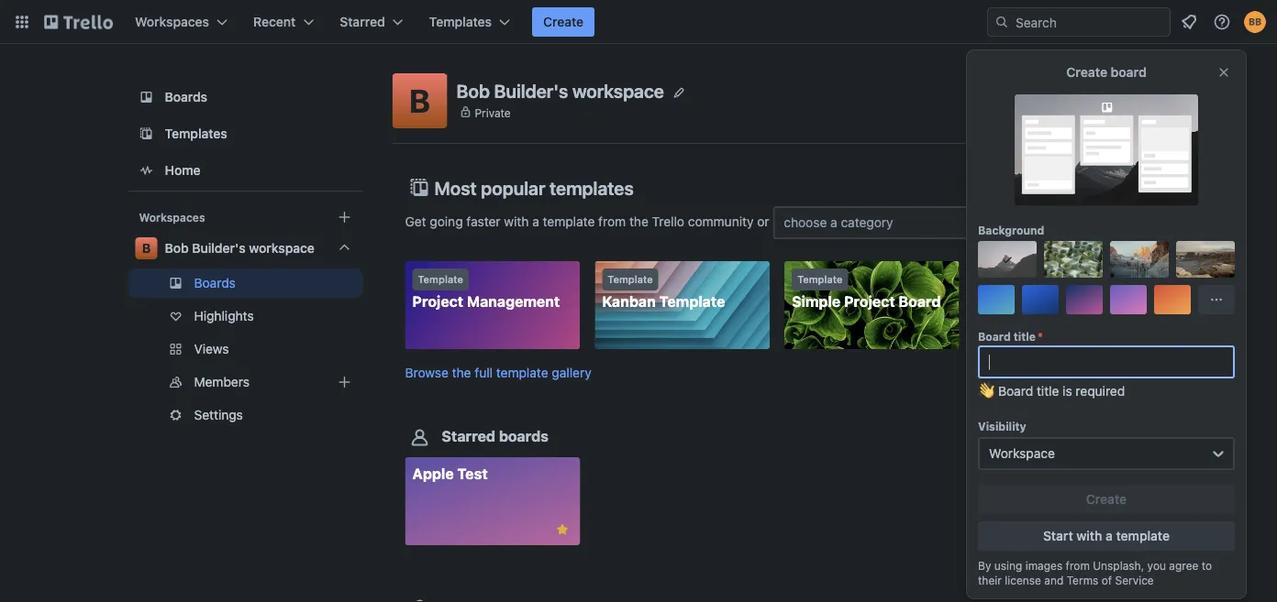 Task type: locate. For each thing, give the bounding box(es) containing it.
0 vertical spatial title
[[1014, 330, 1036, 343]]

templates
[[550, 177, 634, 199]]

template right full
[[496, 366, 548, 381]]

1 vertical spatial title
[[1037, 384, 1059, 399]]

a
[[533, 214, 539, 229], [831, 215, 838, 230], [1106, 529, 1113, 544]]

0 vertical spatial from
[[599, 214, 626, 229]]

2 horizontal spatial a
[[1106, 529, 1113, 544]]

team
[[1040, 293, 1078, 311]]

template for browse the full template gallery
[[496, 366, 548, 381]]

0 vertical spatial boards link
[[128, 81, 363, 114]]

add image
[[334, 372, 356, 394]]

background element
[[978, 241, 1235, 315]]

create board
[[1067, 65, 1147, 80]]

or
[[757, 214, 770, 229]]

open information menu image
[[1213, 13, 1232, 31]]

b down home image
[[142, 241, 151, 256]]

template right kanban
[[660, 293, 725, 311]]

1 vertical spatial template
[[496, 366, 548, 381]]

0 vertical spatial boards
[[165, 89, 208, 105]]

custom image image
[[1000, 252, 1015, 267]]

faster
[[467, 214, 501, 229]]

with right the start
[[1077, 529, 1103, 544]]

1 vertical spatial the
[[452, 366, 471, 381]]

0 vertical spatial create
[[543, 14, 584, 29]]

templates inside popup button
[[429, 14, 492, 29]]

bob builder's workspace
[[457, 80, 664, 102], [165, 241, 315, 256]]

workspace
[[573, 80, 664, 102], [249, 241, 315, 256]]

template inside template simple project board
[[798, 274, 843, 286]]

0 horizontal spatial from
[[599, 214, 626, 229]]

0 vertical spatial bob builder's workspace
[[457, 80, 664, 102]]

get
[[405, 214, 426, 229]]

from
[[599, 214, 626, 229], [1066, 560, 1090, 573]]

1 horizontal spatial templates
[[429, 14, 492, 29]]

👋
[[978, 384, 991, 399]]

template up you
[[1117, 529, 1170, 544]]

create
[[543, 14, 584, 29], [1067, 65, 1108, 80], [1087, 492, 1127, 508]]

1 vertical spatial boards link
[[128, 269, 363, 298]]

1 project from the left
[[413, 293, 464, 311]]

with
[[504, 214, 529, 229], [1077, 529, 1103, 544]]

1 horizontal spatial starred
[[442, 428, 496, 446]]

project
[[413, 293, 464, 311], [844, 293, 895, 311]]

board inside template simple project board
[[899, 293, 941, 311]]

project right simple
[[844, 293, 895, 311]]

templates right "starred" dropdown button
[[429, 14, 492, 29]]

None text field
[[978, 346, 1235, 379]]

0 vertical spatial builder's
[[494, 80, 568, 102]]

1 horizontal spatial from
[[1066, 560, 1090, 573]]

0 horizontal spatial starred
[[340, 14, 385, 29]]

title left the *
[[1014, 330, 1036, 343]]

templates button
[[418, 7, 521, 37]]

project inside template simple project board
[[844, 293, 895, 311]]

0 horizontal spatial create button
[[532, 7, 595, 37]]

bob up private
[[457, 80, 490, 102]]

home
[[165, 163, 201, 178]]

template
[[543, 214, 595, 229], [496, 366, 548, 381], [1117, 529, 1170, 544]]

bob down the home
[[165, 241, 189, 256]]

workspaces down the home
[[139, 211, 205, 224]]

create for create board
[[1067, 65, 1108, 80]]

0 horizontal spatial templates
[[165, 126, 227, 141]]

1 horizontal spatial create button
[[978, 486, 1235, 515]]

search image
[[995, 15, 1010, 29]]

project inside template project management
[[413, 293, 464, 311]]

title
[[1014, 330, 1036, 343], [1037, 384, 1059, 399]]

1 horizontal spatial bob
[[457, 80, 490, 102]]

1 horizontal spatial builder's
[[494, 80, 568, 102]]

0 horizontal spatial with
[[504, 214, 529, 229]]

browse the full template gallery
[[405, 366, 592, 381]]

board down remote at the right
[[978, 330, 1011, 343]]

0 vertical spatial b
[[409, 82, 430, 120]]

0 horizontal spatial b
[[142, 241, 151, 256]]

a down most popular templates
[[533, 214, 539, 229]]

builder's up private
[[494, 80, 568, 102]]

full
[[475, 366, 493, 381]]

boards for 1st the boards link
[[165, 89, 208, 105]]

template up kanban
[[608, 274, 653, 286]]

boards up the highlights
[[194, 276, 236, 291]]

starred up the test
[[442, 428, 496, 446]]

create for the create button to the bottom
[[1087, 492, 1127, 508]]

template inside button
[[1117, 529, 1170, 544]]

1 vertical spatial create
[[1067, 65, 1108, 80]]

boards link up templates link
[[128, 81, 363, 114]]

click to unstar this board. it will be removed from your starred list. image
[[554, 522, 571, 539]]

1 horizontal spatial the
[[630, 214, 649, 229]]

0 vertical spatial workspaces
[[135, 14, 209, 29]]

1 horizontal spatial with
[[1077, 529, 1103, 544]]

0 horizontal spatial project
[[413, 293, 464, 311]]

0 horizontal spatial bob
[[165, 241, 189, 256]]

1 vertical spatial builder's
[[192, 241, 246, 256]]

builder's up the highlights
[[192, 241, 246, 256]]

template down "templates"
[[543, 214, 595, 229]]

a right choose
[[831, 215, 838, 230]]

back to home image
[[44, 7, 113, 37]]

template for simple
[[798, 274, 843, 286]]

starred right recent dropdown button
[[340, 14, 385, 29]]

recent button
[[242, 7, 325, 37]]

a up unsplash,
[[1106, 529, 1113, 544]]

create button inside primary element
[[532, 7, 595, 37]]

the left trello
[[630, 214, 649, 229]]

b inside button
[[409, 82, 430, 120]]

template down the going
[[418, 274, 463, 286]]

with right faster
[[504, 214, 529, 229]]

workspaces up board icon
[[135, 14, 209, 29]]

license
[[1005, 575, 1042, 587]]

2 vertical spatial board
[[999, 384, 1034, 399]]

board
[[1111, 65, 1147, 80]]

images
[[1026, 560, 1063, 573]]

1 vertical spatial workspaces
[[139, 211, 205, 224]]

starred inside dropdown button
[[340, 14, 385, 29]]

board left remote at the right
[[899, 293, 941, 311]]

from down "templates"
[[599, 214, 626, 229]]

bob
[[457, 80, 490, 102], [165, 241, 189, 256]]

1 vertical spatial starred
[[442, 428, 496, 446]]

1 vertical spatial bob builder's workspace
[[165, 241, 315, 256]]

remote
[[982, 293, 1037, 311]]

0 vertical spatial create button
[[532, 7, 595, 37]]

0 vertical spatial workspace
[[573, 80, 664, 102]]

from up license and terms of service
[[1066, 560, 1090, 573]]

board image
[[135, 86, 157, 108]]

workspace up highlights link
[[249, 241, 315, 256]]

boards link up highlights link
[[128, 269, 363, 298]]

0 vertical spatial templates
[[429, 14, 492, 29]]

1 horizontal spatial a
[[831, 215, 838, 230]]

0 horizontal spatial a
[[533, 214, 539, 229]]

boards for 1st the boards link from the bottom
[[194, 276, 236, 291]]

2 project from the left
[[844, 293, 895, 311]]

1 vertical spatial from
[[1066, 560, 1090, 573]]

bob builder's workspace up private
[[457, 80, 664, 102]]

1 vertical spatial workspace
[[249, 241, 315, 256]]

template inside template project management
[[418, 274, 463, 286]]

1 horizontal spatial bob builder's workspace
[[457, 80, 664, 102]]

template inside "template remote team hub"
[[987, 274, 1033, 286]]

b left private
[[409, 82, 430, 120]]

most
[[435, 177, 477, 199]]

the
[[630, 214, 649, 229], [452, 366, 471, 381]]

template up simple
[[798, 274, 843, 286]]

templates link
[[128, 117, 363, 151]]

the left full
[[452, 366, 471, 381]]

project up browse
[[413, 293, 464, 311]]

builder's
[[494, 80, 568, 102], [192, 241, 246, 256]]

starred for starred boards
[[442, 428, 496, 446]]

to
[[1202, 560, 1213, 573]]

boards link
[[128, 81, 363, 114], [128, 269, 363, 298]]

workspace down primary element
[[573, 80, 664, 102]]

1 vertical spatial board
[[978, 330, 1011, 343]]

close popover image
[[1217, 65, 1232, 80]]

browse the full template gallery link
[[405, 366, 592, 381]]

1 horizontal spatial b
[[409, 82, 430, 120]]

1 vertical spatial boards
[[194, 276, 236, 291]]

workspaces
[[135, 14, 209, 29], [139, 211, 205, 224]]

get going faster with a template from the trello community or
[[405, 214, 773, 229]]

board right 👋
[[999, 384, 1034, 399]]

0 vertical spatial the
[[630, 214, 649, 229]]

starred boards
[[442, 428, 549, 446]]

0 horizontal spatial bob builder's workspace
[[165, 241, 315, 256]]

boards right board icon
[[165, 89, 208, 105]]

bob builder (bobbuilder40) image
[[1245, 11, 1267, 33]]

1 vertical spatial bob
[[165, 241, 189, 256]]

1 horizontal spatial title
[[1037, 384, 1059, 399]]

create button
[[532, 7, 595, 37], [978, 486, 1235, 515]]

1 vertical spatial with
[[1077, 529, 1103, 544]]

workspaces button
[[124, 7, 239, 37]]

agree
[[1170, 560, 1199, 573]]

templates up the home
[[165, 126, 227, 141]]

template kanban template
[[602, 274, 725, 311]]

templates
[[429, 14, 492, 29], [165, 126, 227, 141]]

template project management
[[413, 274, 560, 311]]

bob builder's workspace up highlights link
[[165, 241, 315, 256]]

views
[[194, 342, 229, 357]]

👋 board title is required
[[978, 384, 1125, 399]]

b
[[409, 82, 430, 120], [142, 241, 151, 256]]

template
[[418, 274, 463, 286], [608, 274, 653, 286], [798, 274, 843, 286], [987, 274, 1033, 286], [660, 293, 725, 311]]

boards
[[165, 89, 208, 105], [194, 276, 236, 291]]

2 vertical spatial template
[[1117, 529, 1170, 544]]

2 vertical spatial create
[[1087, 492, 1127, 508]]

0 vertical spatial starred
[[340, 14, 385, 29]]

0 vertical spatial template
[[543, 214, 595, 229]]

create inside primary element
[[543, 14, 584, 29]]

1 horizontal spatial project
[[844, 293, 895, 311]]

starred
[[340, 14, 385, 29], [442, 428, 496, 446]]

0 vertical spatial board
[[899, 293, 941, 311]]

0 notifications image
[[1178, 11, 1200, 33]]

board
[[899, 293, 941, 311], [978, 330, 1011, 343], [999, 384, 1034, 399]]

template down custom image
[[987, 274, 1033, 286]]

title left the is
[[1037, 384, 1059, 399]]



Task type: vqa. For each thing, say whether or not it's contained in the screenshot.
the top the Board
yes



Task type: describe. For each thing, give the bounding box(es) containing it.
choose a category
[[784, 215, 894, 230]]

using
[[995, 560, 1023, 573]]

b button
[[392, 73, 447, 128]]

1 boards link from the top
[[128, 81, 363, 114]]

primary element
[[0, 0, 1278, 44]]

background
[[978, 224, 1045, 237]]

recent
[[253, 14, 296, 29]]

apple test link
[[405, 458, 580, 546]]

0 vertical spatial with
[[504, 214, 529, 229]]

highlights
[[194, 309, 254, 324]]

community
[[688, 214, 754, 229]]

visibility
[[978, 420, 1027, 433]]

starred button
[[329, 7, 415, 37]]

template for remote
[[987, 274, 1033, 286]]

trello
[[652, 214, 685, 229]]

1 vertical spatial create button
[[978, 486, 1235, 515]]

popular
[[481, 177, 546, 199]]

license and terms of service
[[1005, 575, 1154, 587]]

and
[[1045, 575, 1064, 587]]

0 horizontal spatial builder's
[[192, 241, 246, 256]]

template for start with a template
[[1117, 529, 1170, 544]]

apple
[[413, 466, 454, 483]]

hub
[[1082, 293, 1111, 311]]

kanban
[[602, 293, 656, 311]]

by
[[978, 560, 992, 573]]

views link
[[128, 335, 363, 364]]

*
[[1038, 330, 1043, 343]]

start with a template
[[1044, 529, 1170, 544]]

settings
[[194, 408, 243, 423]]

required
[[1076, 384, 1125, 399]]

template for project
[[418, 274, 463, 286]]

gallery
[[552, 366, 592, 381]]

1 vertical spatial templates
[[165, 126, 227, 141]]

apple test
[[413, 466, 488, 483]]

wave image
[[978, 383, 991, 408]]

workspaces inside popup button
[[135, 14, 209, 29]]

home image
[[135, 160, 157, 182]]

0 horizontal spatial workspace
[[249, 241, 315, 256]]

unsplash,
[[1093, 560, 1145, 573]]

0 vertical spatial bob
[[457, 80, 490, 102]]

from inside by using images from unsplash, you agree to their
[[1066, 560, 1090, 573]]

service
[[1116, 575, 1154, 587]]

is
[[1063, 384, 1073, 399]]

by using images from unsplash, you agree to their
[[978, 560, 1213, 587]]

template board image
[[135, 123, 157, 145]]

workspace
[[989, 447, 1055, 462]]

browse
[[405, 366, 449, 381]]

1 horizontal spatial workspace
[[573, 80, 664, 102]]

management
[[467, 293, 560, 311]]

board title *
[[978, 330, 1043, 343]]

create a workspace image
[[334, 207, 356, 229]]

template remote team hub
[[982, 274, 1111, 311]]

license link
[[1005, 575, 1042, 587]]

2 boards link from the top
[[128, 269, 363, 298]]

members
[[194, 375, 250, 390]]

test
[[458, 466, 488, 483]]

members link
[[128, 368, 363, 397]]

with inside button
[[1077, 529, 1103, 544]]

template simple project board
[[792, 274, 941, 311]]

choose
[[784, 215, 827, 230]]

private
[[475, 106, 511, 119]]

highlights link
[[128, 302, 363, 331]]

boards
[[499, 428, 549, 446]]

their
[[978, 575, 1002, 587]]

template for kanban
[[608, 274, 653, 286]]

start
[[1044, 529, 1074, 544]]

settings link
[[128, 401, 363, 430]]

0 horizontal spatial the
[[452, 366, 471, 381]]

home link
[[128, 154, 363, 187]]

starred for starred
[[340, 14, 385, 29]]

category
[[841, 215, 894, 230]]

simple
[[792, 293, 841, 311]]

you
[[1148, 560, 1167, 573]]

terms
[[1067, 575, 1099, 587]]

0 horizontal spatial title
[[1014, 330, 1036, 343]]

of
[[1102, 575, 1113, 587]]

Search field
[[1010, 8, 1170, 36]]

1 vertical spatial b
[[142, 241, 151, 256]]

terms of service link
[[1067, 575, 1154, 587]]

start with a template button
[[978, 522, 1235, 552]]

a inside button
[[1106, 529, 1113, 544]]

most popular templates
[[435, 177, 634, 199]]

going
[[430, 214, 463, 229]]



